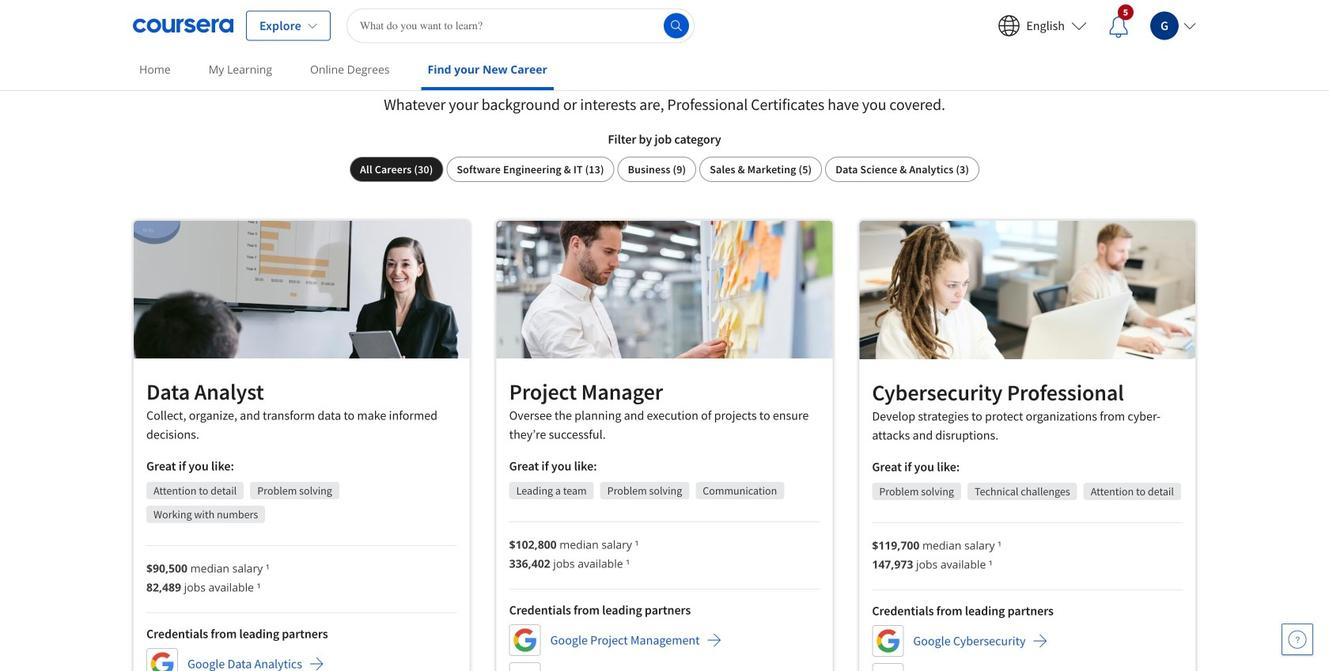 Task type: locate. For each thing, give the bounding box(es) containing it.
None button
[[350, 157, 444, 182], [447, 157, 615, 182], [618, 157, 697, 182], [700, 157, 823, 182], [826, 157, 980, 182], [350, 157, 444, 182], [447, 157, 615, 182], [618, 157, 697, 182], [700, 157, 823, 182], [826, 157, 980, 182]]

None search field
[[347, 8, 695, 43]]

option group
[[350, 157, 980, 182]]

coursera image
[[133, 13, 233, 38]]

cybersecurity analyst image
[[860, 221, 1196, 359]]

What do you want to learn? text field
[[347, 8, 695, 43]]



Task type: vqa. For each thing, say whether or not it's contained in the screenshot.
/
no



Task type: describe. For each thing, give the bounding box(es) containing it.
help center image
[[1289, 630, 1308, 649]]

project manager image
[[497, 221, 833, 358]]

data analyst image
[[134, 221, 470, 359]]



